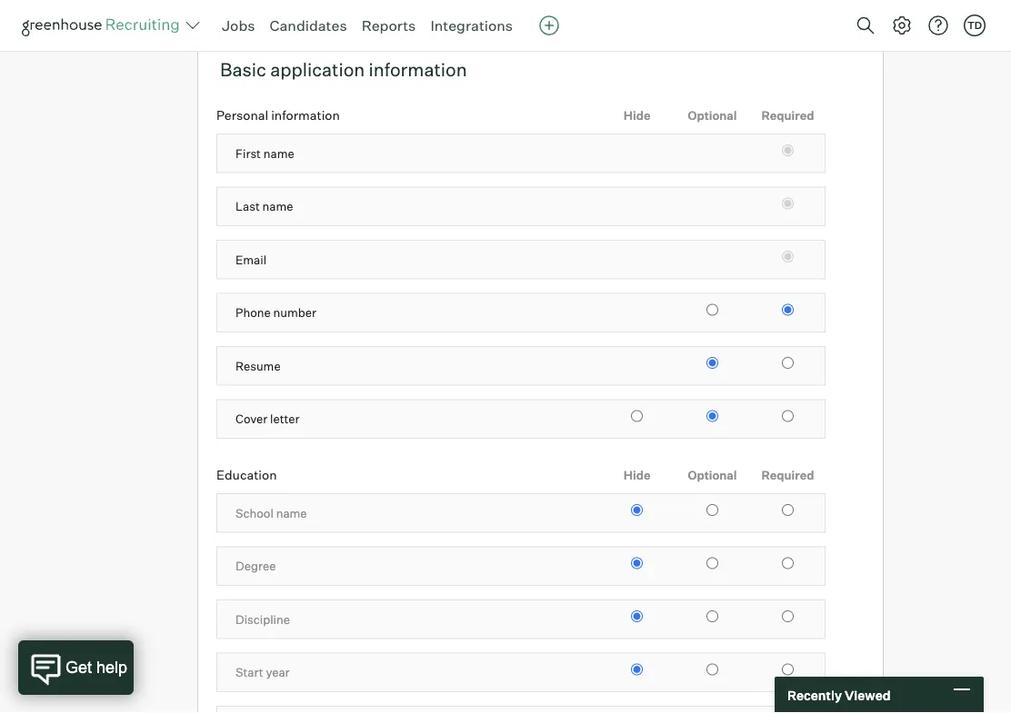 Task type: describe. For each thing, give the bounding box(es) containing it.
degree
[[235, 559, 276, 574]]

start year
[[235, 666, 290, 680]]

cover
[[235, 412, 268, 427]]

1 horizontal spatial information
[[369, 58, 467, 81]]

optional for personal information
[[688, 108, 737, 122]]

discipline
[[235, 613, 290, 627]]

personal
[[216, 107, 268, 123]]

letter
[[270, 412, 300, 427]]

candidates link
[[270, 16, 347, 35]]

first name
[[235, 146, 294, 161]]

td
[[967, 19, 982, 31]]

first
[[235, 146, 261, 161]]

name for school name
[[276, 506, 307, 521]]

phone number
[[235, 306, 316, 320]]

td button
[[960, 11, 989, 40]]

application
[[270, 58, 365, 81]]

reports
[[362, 16, 416, 35]]

hide for education
[[623, 468, 650, 483]]

personal information
[[216, 107, 340, 123]]

school name
[[235, 506, 307, 521]]

0 horizontal spatial information
[[271, 107, 340, 123]]

number
[[273, 306, 316, 320]]

search image
[[855, 15, 876, 36]]

required for education
[[762, 468, 814, 483]]

jobs link
[[222, 16, 255, 35]]

recently viewed
[[787, 688, 891, 704]]

optional for education
[[688, 468, 737, 483]]

education
[[216, 468, 277, 483]]

viewed
[[845, 688, 891, 704]]

phone
[[235, 306, 271, 320]]

basic
[[220, 58, 266, 81]]



Task type: locate. For each thing, give the bounding box(es) containing it.
last
[[235, 199, 260, 214]]

candidates
[[270, 16, 347, 35]]

basic application information
[[220, 58, 467, 81]]

2 optional from the top
[[688, 468, 737, 483]]

1 vertical spatial information
[[271, 107, 340, 123]]

0 vertical spatial required
[[762, 108, 814, 122]]

0 vertical spatial optional
[[688, 108, 737, 122]]

recently
[[787, 688, 842, 704]]

last name
[[235, 199, 293, 214]]

email
[[235, 252, 266, 267]]

name
[[263, 146, 294, 161], [262, 199, 293, 214], [276, 506, 307, 521]]

0 vertical spatial information
[[369, 58, 467, 81]]

1 hide from the top
[[623, 108, 650, 122]]

greenhouse recruiting image
[[22, 15, 185, 36]]

school
[[235, 506, 274, 521]]

1 vertical spatial hide
[[623, 468, 650, 483]]

information down reports link on the left
[[369, 58, 467, 81]]

1 vertical spatial name
[[262, 199, 293, 214]]

0 vertical spatial name
[[263, 146, 294, 161]]

name for last name
[[262, 199, 293, 214]]

year
[[266, 666, 290, 680]]

name right last
[[262, 199, 293, 214]]

2 vertical spatial name
[[276, 506, 307, 521]]

information
[[369, 58, 467, 81], [271, 107, 340, 123]]

jobs
[[222, 16, 255, 35]]

required for personal information
[[762, 108, 814, 122]]

td button
[[964, 15, 986, 36]]

start
[[235, 666, 263, 680]]

optional
[[688, 108, 737, 122], [688, 468, 737, 483]]

name for first name
[[263, 146, 294, 161]]

1 vertical spatial optional
[[688, 468, 737, 483]]

0 vertical spatial hide
[[623, 108, 650, 122]]

cover letter
[[235, 412, 300, 427]]

None radio
[[782, 145, 794, 157], [782, 198, 794, 210], [782, 304, 794, 316], [782, 411, 794, 423], [782, 505, 794, 517], [631, 558, 643, 570], [782, 558, 794, 570], [631, 611, 643, 623], [782, 145, 794, 157], [782, 198, 794, 210], [782, 304, 794, 316], [782, 411, 794, 423], [782, 505, 794, 517], [631, 558, 643, 570], [782, 558, 794, 570], [631, 611, 643, 623]]

2 required from the top
[[762, 468, 814, 483]]

hide for personal information
[[623, 108, 650, 122]]

2 hide from the top
[[623, 468, 650, 483]]

1 required from the top
[[762, 108, 814, 122]]

1 optional from the top
[[688, 108, 737, 122]]

configure image
[[891, 15, 913, 36]]

None radio
[[782, 251, 794, 263], [706, 304, 718, 316], [706, 358, 718, 369], [782, 358, 794, 369], [631, 411, 643, 423], [706, 411, 718, 423], [631, 505, 643, 517], [706, 505, 718, 517], [706, 558, 718, 570], [706, 611, 718, 623], [782, 611, 794, 623], [631, 664, 643, 676], [706, 664, 718, 676], [782, 664, 794, 676], [782, 251, 794, 263], [706, 304, 718, 316], [706, 358, 718, 369], [782, 358, 794, 369], [631, 411, 643, 423], [706, 411, 718, 423], [631, 505, 643, 517], [706, 505, 718, 517], [706, 558, 718, 570], [706, 611, 718, 623], [782, 611, 794, 623], [631, 664, 643, 676], [706, 664, 718, 676], [782, 664, 794, 676]]

required
[[762, 108, 814, 122], [762, 468, 814, 483]]

name right school
[[276, 506, 307, 521]]

1 vertical spatial required
[[762, 468, 814, 483]]

resume
[[235, 359, 281, 373]]

integrations link
[[430, 16, 513, 35]]

integrations
[[430, 16, 513, 35]]

hide
[[623, 108, 650, 122], [623, 468, 650, 483]]

information down application
[[271, 107, 340, 123]]

name right first
[[263, 146, 294, 161]]

reports link
[[362, 16, 416, 35]]



Task type: vqa. For each thing, say whether or not it's contained in the screenshot.
bottommost 'information'
yes



